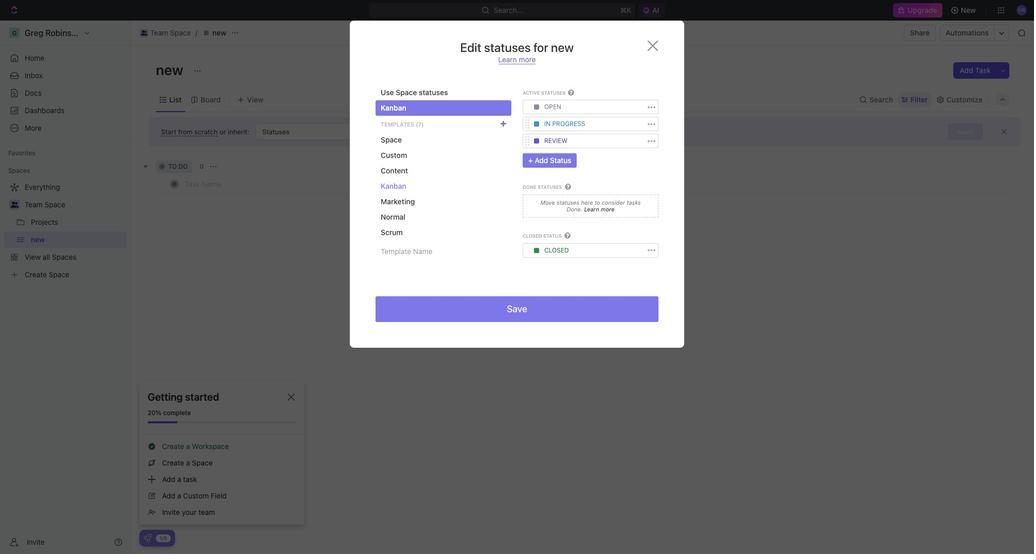 Task type: describe. For each thing, give the bounding box(es) containing it.
+
[[529, 156, 533, 165]]

active statuses
[[523, 90, 566, 96]]

customize
[[947, 95, 983, 104]]

customize button
[[933, 92, 986, 107]]

start from scratch or inherit:
[[161, 127, 250, 136]]

statuses for done
[[538, 184, 562, 190]]

⌘k
[[620, 6, 631, 14]]

dropdown menu image for open
[[534, 105, 539, 110]]

team
[[199, 508, 215, 517]]

create a space
[[162, 459, 213, 467]]

a for custom
[[177, 491, 181, 500]]

1 vertical spatial learn
[[584, 206, 599, 213]]

getting
[[148, 391, 183, 403]]

templates
[[381, 121, 414, 127]]

list
[[169, 95, 182, 104]]

home
[[25, 54, 44, 62]]

new button
[[947, 2, 982, 19]]

1/5
[[160, 535, 167, 541]]

upgrade link
[[894, 3, 943, 17]]

team space link inside sidebar navigation
[[25, 197, 125, 213]]

0
[[200, 163, 204, 170]]

save
[[507, 303, 527, 314]]

onboarding checklist button image
[[144, 534, 152, 542]]

0 vertical spatial learn more link
[[498, 55, 536, 64]]

from
[[178, 127, 193, 136]]

here
[[581, 199, 593, 206]]

your
[[182, 508, 197, 517]]

search
[[870, 95, 893, 104]]

statuses for active
[[541, 90, 566, 96]]

automations button
[[941, 25, 994, 41]]

more inside edit statuses for new learn more
[[519, 55, 536, 64]]

workspace
[[192, 442, 229, 451]]

statuses for move
[[557, 199, 580, 206]]

learn more
[[583, 206, 615, 213]]

Task Name text field
[[185, 175, 485, 192]]

getting started
[[148, 391, 219, 403]]

inbox link
[[4, 67, 127, 84]]

20%
[[148, 409, 162, 417]]

create for create a workspace
[[162, 442, 184, 451]]

save button
[[376, 296, 659, 322]]

start from scratch link
[[161, 127, 218, 136]]

tasks
[[627, 199, 641, 206]]

favorites button
[[4, 147, 40, 160]]

board
[[201, 95, 221, 104]]

learn inside edit statuses for new learn more
[[498, 55, 517, 64]]

progress
[[552, 120, 585, 128]]

1 horizontal spatial team space link
[[137, 27, 193, 39]]

new link
[[200, 27, 229, 39]]

home link
[[4, 50, 127, 66]]

add for add a custom field
[[162, 491, 175, 500]]

statuses for edit
[[484, 40, 531, 55]]

edit statuses for new learn more
[[460, 40, 574, 64]]

content
[[381, 166, 408, 175]]

a for space
[[186, 459, 190, 467]]

templates (7)
[[381, 121, 424, 127]]

0 vertical spatial user group image
[[141, 30, 147, 36]]

20% complete
[[148, 409, 191, 417]]

scratch
[[194, 127, 218, 136]]

closed for closed status
[[523, 233, 542, 239]]

add task
[[960, 66, 991, 75]]

user group image inside sidebar navigation
[[11, 202, 18, 208]]

docs
[[25, 89, 42, 97]]

search...
[[494, 6, 523, 14]]

task
[[976, 66, 991, 75]]

list link
[[167, 92, 182, 107]]

1 kanban from the top
[[381, 103, 406, 112]]

1 vertical spatial more
[[601, 206, 615, 213]]

statuses up (7)
[[419, 88, 448, 97]]

move statuses here to consider tasks done.
[[541, 199, 641, 213]]

share
[[910, 28, 930, 37]]

docs link
[[4, 85, 127, 101]]

new inside edit statuses for new learn more
[[551, 40, 574, 55]]

0 vertical spatial to
[[168, 163, 177, 170]]

dashboards
[[25, 106, 65, 115]]

spaces
[[8, 167, 30, 174]]

field
[[211, 491, 227, 500]]

to do
[[168, 163, 188, 170]]

Template Na﻿me text field
[[381, 248, 506, 256]]

team inside sidebar navigation
[[25, 200, 43, 209]]



Task type: vqa. For each thing, say whether or not it's contained in the screenshot.
top Dropdown menu image
yes



Task type: locate. For each thing, give the bounding box(es) containing it.
dropdown menu image left "review"
[[534, 139, 539, 144]]

closed status
[[523, 233, 562, 239]]

scrum
[[381, 228, 403, 237]]

space
[[170, 28, 191, 37], [396, 88, 417, 97], [381, 135, 402, 144], [45, 200, 65, 209], [192, 459, 213, 467]]

add right "+"
[[535, 156, 548, 165]]

learn down search...
[[498, 55, 517, 64]]

2 create from the top
[[162, 459, 184, 467]]

statuses inside edit statuses for new learn more
[[484, 40, 531, 55]]

0 vertical spatial custom
[[381, 151, 407, 160]]

1 vertical spatial dropdown menu image
[[534, 122, 539, 127]]

1 horizontal spatial invite
[[162, 508, 180, 517]]

a for workspace
[[186, 442, 190, 451]]

create a workspace
[[162, 442, 229, 451]]

done statuses
[[523, 184, 562, 190]]

closed for closed
[[544, 246, 569, 254]]

learn more link
[[498, 55, 536, 64], [583, 206, 615, 213]]

learn down here
[[584, 206, 599, 213]]

new inside "link"
[[212, 28, 227, 37]]

add for add a task
[[162, 475, 175, 484]]

done.
[[567, 206, 583, 213]]

create up add a task
[[162, 459, 184, 467]]

2 horizontal spatial new
[[551, 40, 574, 55]]

team space inside sidebar navigation
[[25, 200, 65, 209]]

to inside move statuses here to consider tasks done.
[[595, 199, 600, 206]]

dashboards link
[[4, 102, 127, 119]]

0 vertical spatial learn
[[498, 55, 517, 64]]

0 horizontal spatial learn
[[498, 55, 517, 64]]

(7)
[[416, 121, 424, 127]]

a
[[186, 442, 190, 451], [186, 459, 190, 467], [177, 475, 181, 484], [177, 491, 181, 500]]

1 horizontal spatial closed
[[544, 246, 569, 254]]

status
[[550, 156, 571, 165]]

to left do
[[168, 163, 177, 170]]

invite inside sidebar navigation
[[27, 538, 45, 546]]

add left 'task'
[[162, 475, 175, 484]]

create up create a space
[[162, 442, 184, 451]]

space inside sidebar navigation
[[45, 200, 65, 209]]

0 horizontal spatial invite
[[27, 538, 45, 546]]

0 horizontal spatial team space link
[[25, 197, 125, 213]]

do
[[179, 163, 188, 170]]

1 vertical spatial team space link
[[25, 197, 125, 213]]

1 vertical spatial new
[[551, 40, 574, 55]]

new right for
[[551, 40, 574, 55]]

1 vertical spatial team
[[25, 200, 43, 209]]

a for task
[[177, 475, 181, 484]]

new
[[961, 6, 976, 14]]

sidebar navigation
[[0, 21, 131, 554]]

1 vertical spatial kanban
[[381, 182, 406, 190]]

a down add a task
[[177, 491, 181, 500]]

upgrade
[[908, 6, 937, 14]]

automations
[[946, 28, 989, 37]]

start
[[161, 127, 176, 136]]

in progress
[[544, 120, 585, 128]]

1 dropdown menu image from the top
[[534, 105, 539, 110]]

a up create a space
[[186, 442, 190, 451]]

0 horizontal spatial custom
[[183, 491, 209, 500]]

a up 'task'
[[186, 459, 190, 467]]

add a custom field
[[162, 491, 227, 500]]

1 vertical spatial custom
[[183, 491, 209, 500]]

more down consider
[[601, 206, 615, 213]]

learn
[[498, 55, 517, 64], [584, 206, 599, 213]]

use
[[381, 88, 394, 97]]

marketing
[[381, 197, 415, 206]]

move
[[541, 199, 555, 206]]

0 vertical spatial closed
[[523, 233, 542, 239]]

add
[[960, 66, 974, 75], [535, 156, 548, 165], [162, 475, 175, 484], [162, 491, 175, 500]]

team down spaces
[[25, 200, 43, 209]]

1 horizontal spatial learn more link
[[583, 206, 615, 213]]

dropdown menu image for in progress
[[534, 122, 539, 127]]

custom down 'task'
[[183, 491, 209, 500]]

share button
[[904, 25, 936, 41]]

add inside button
[[960, 66, 974, 75]]

0 vertical spatial team
[[150, 28, 168, 37]]

2 vertical spatial new
[[156, 61, 186, 78]]

1 horizontal spatial team space
[[150, 28, 191, 37]]

statuses up done.
[[557, 199, 580, 206]]

normal
[[381, 213, 406, 221]]

dropdown menu image down active
[[534, 105, 539, 110]]

use space statuses
[[381, 88, 448, 97]]

custom
[[381, 151, 407, 160], [183, 491, 209, 500]]

dropdown menu image for review
[[534, 139, 539, 144]]

1 vertical spatial to
[[595, 199, 600, 206]]

statuses inside move statuses here to consider tasks done.
[[557, 199, 580, 206]]

custom up content
[[381, 151, 407, 160]]

team
[[150, 28, 168, 37], [25, 200, 43, 209]]

open
[[544, 103, 561, 111]]

0 horizontal spatial team space
[[25, 200, 65, 209]]

team left /
[[150, 28, 168, 37]]

onboarding checklist button element
[[144, 534, 152, 542]]

kanban down content
[[381, 182, 406, 190]]

closed left status
[[523, 233, 542, 239]]

team space link
[[137, 27, 193, 39], [25, 197, 125, 213]]

statuses up open
[[541, 90, 566, 96]]

0 vertical spatial dropdown menu image
[[534, 105, 539, 110]]

status
[[543, 233, 562, 239]]

1 vertical spatial create
[[162, 459, 184, 467]]

new up list
[[156, 61, 186, 78]]

invite for invite your team
[[162, 508, 180, 517]]

edit statuses for new dialog
[[350, 21, 684, 348]]

dropdown menu image left in
[[534, 122, 539, 127]]

new right /
[[212, 28, 227, 37]]

0 horizontal spatial learn more link
[[498, 55, 536, 64]]

active
[[523, 90, 540, 96]]

learn more link down here
[[583, 206, 615, 213]]

1 vertical spatial invite
[[27, 538, 45, 546]]

invite
[[162, 508, 180, 517], [27, 538, 45, 546]]

add task button
[[954, 62, 997, 79]]

add for add task
[[960, 66, 974, 75]]

2 vertical spatial dropdown menu image
[[534, 139, 539, 144]]

0 vertical spatial more
[[519, 55, 536, 64]]

1 horizontal spatial learn
[[584, 206, 599, 213]]

custom inside edit statuses for new dialog
[[381, 151, 407, 160]]

add a task
[[162, 475, 197, 484]]

or
[[220, 127, 226, 136]]

favorites
[[8, 149, 35, 157]]

0 horizontal spatial user group image
[[11, 202, 18, 208]]

create for create a space
[[162, 459, 184, 467]]

edit
[[460, 40, 482, 55]]

1 horizontal spatial user group image
[[141, 30, 147, 36]]

0 vertical spatial team space link
[[137, 27, 193, 39]]

0 vertical spatial new
[[212, 28, 227, 37]]

more
[[519, 55, 536, 64], [601, 206, 615, 213]]

close image
[[288, 394, 295, 401]]

0 vertical spatial invite
[[162, 508, 180, 517]]

add left task
[[960, 66, 974, 75]]

kanban down use at the top left of the page
[[381, 103, 406, 112]]

0 horizontal spatial to
[[168, 163, 177, 170]]

a left 'task'
[[177, 475, 181, 484]]

0 vertical spatial create
[[162, 442, 184, 451]]

search button
[[856, 92, 897, 107]]

1 horizontal spatial new
[[212, 28, 227, 37]]

team space left /
[[150, 28, 191, 37]]

0 vertical spatial kanban
[[381, 103, 406, 112]]

to up learn more
[[595, 199, 600, 206]]

0 horizontal spatial new
[[156, 61, 186, 78]]

closed
[[523, 233, 542, 239], [544, 246, 569, 254]]

1 horizontal spatial more
[[601, 206, 615, 213]]

3 dropdown menu image from the top
[[534, 139, 539, 144]]

dropdown menu image
[[534, 105, 539, 110], [534, 122, 539, 127], [534, 139, 539, 144]]

1 vertical spatial team space
[[25, 200, 65, 209]]

new
[[212, 28, 227, 37], [551, 40, 574, 55], [156, 61, 186, 78]]

/
[[195, 28, 198, 37]]

consider
[[602, 199, 625, 206]]

0 horizontal spatial closed
[[523, 233, 542, 239]]

0 horizontal spatial more
[[519, 55, 536, 64]]

1 create from the top
[[162, 442, 184, 451]]

review
[[544, 137, 568, 145]]

1 vertical spatial closed
[[544, 246, 569, 254]]

invite for invite
[[27, 538, 45, 546]]

+ add status
[[529, 156, 571, 165]]

0 horizontal spatial team
[[25, 200, 43, 209]]

team space
[[150, 28, 191, 37], [25, 200, 65, 209]]

create
[[162, 442, 184, 451], [162, 459, 184, 467]]

task
[[183, 475, 197, 484]]

statuses left for
[[484, 40, 531, 55]]

add inside edit statuses for new dialog
[[535, 156, 548, 165]]

statuses up move
[[538, 184, 562, 190]]

1 vertical spatial user group image
[[11, 202, 18, 208]]

1 horizontal spatial team
[[150, 28, 168, 37]]

team space down spaces
[[25, 200, 65, 209]]

complete
[[163, 409, 191, 417]]

inbox
[[25, 71, 43, 80]]

0 vertical spatial team space
[[150, 28, 191, 37]]

kanban
[[381, 103, 406, 112], [381, 182, 406, 190]]

user group image
[[141, 30, 147, 36], [11, 202, 18, 208]]

started
[[185, 391, 219, 403]]

in
[[544, 120, 551, 128]]

closed down status
[[544, 246, 569, 254]]

board link
[[199, 92, 221, 107]]

invite your team
[[162, 508, 215, 517]]

1 horizontal spatial to
[[595, 199, 600, 206]]

inherit:
[[228, 127, 250, 136]]

more down for
[[519, 55, 536, 64]]

2 kanban from the top
[[381, 182, 406, 190]]

add down add a task
[[162, 491, 175, 500]]

2 dropdown menu image from the top
[[534, 122, 539, 127]]

to
[[168, 163, 177, 170], [595, 199, 600, 206]]

learn more link down for
[[498, 55, 536, 64]]

1 horizontal spatial custom
[[381, 151, 407, 160]]

1 vertical spatial learn more link
[[583, 206, 615, 213]]

for
[[534, 40, 548, 55]]

done
[[523, 184, 537, 190]]



